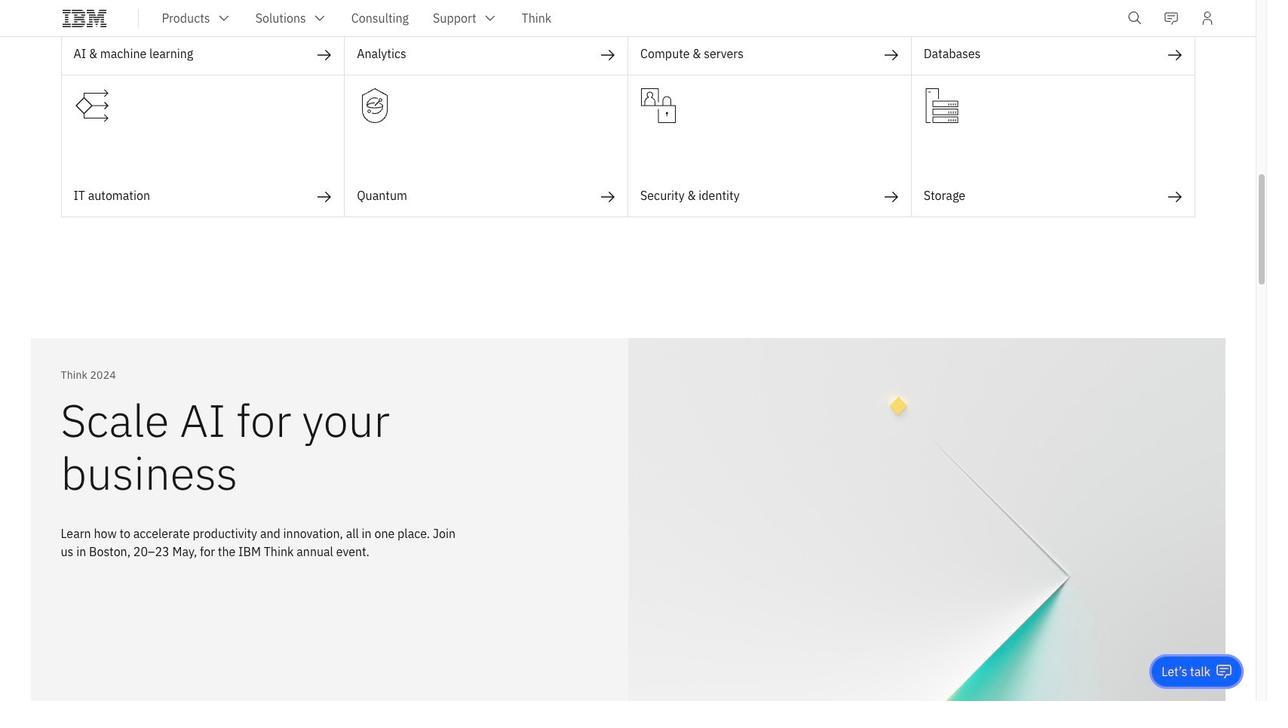 Task type: locate. For each thing, give the bounding box(es) containing it.
let's talk element
[[1163, 663, 1211, 680]]



